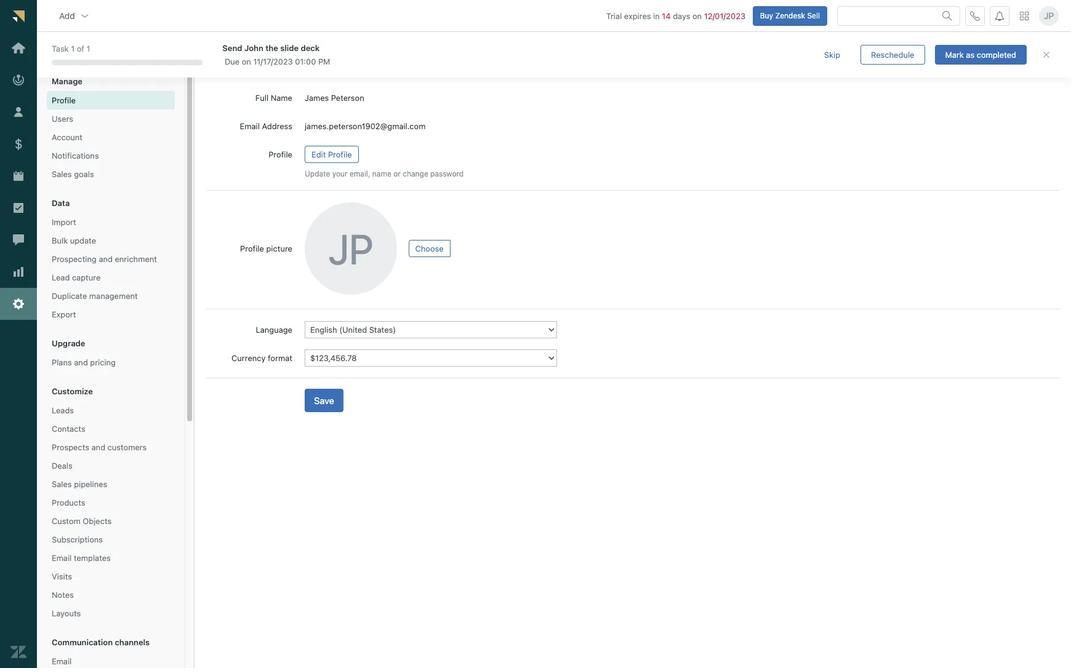 Task type: vqa. For each thing, say whether or not it's contained in the screenshot.
slide
yes



Task type: describe. For each thing, give the bounding box(es) containing it.
bell image
[[995, 11, 1005, 21]]

reschedule button
[[861, 45, 926, 65]]

notifications
[[52, 151, 99, 161]]

email templates link
[[47, 551, 175, 567]]

upgrade
[[52, 339, 85, 349]]

address
[[262, 121, 293, 131]]

send
[[223, 43, 242, 53]]

update your email, name or change password
[[305, 169, 464, 179]]

layouts link
[[47, 606, 175, 622]]

sales for sales pipelines
[[52, 480, 72, 490]]

change
[[403, 169, 429, 179]]

pipelines
[[74, 480, 107, 490]]

duplicate management
[[52, 291, 138, 301]]

due
[[225, 57, 240, 66]]

email address
[[240, 121, 293, 131]]

and for plans
[[74, 358, 88, 368]]

products
[[52, 498, 85, 508]]

bulk
[[52, 236, 68, 246]]

trial expires in 14 days on 12/01/2023
[[607, 11, 746, 21]]

subscriptions
[[52, 535, 103, 545]]

prospects and customers
[[52, 443, 147, 453]]

12/01/2023
[[705, 11, 746, 21]]

1 horizontal spatial on
[[693, 11, 702, 21]]

task 1 of 1
[[52, 44, 90, 54]]

profile left the picture
[[240, 244, 264, 254]]

plans and pricing
[[52, 358, 116, 368]]

buy zendesk sell
[[761, 11, 821, 20]]

edit
[[312, 150, 326, 160]]

full name
[[256, 93, 293, 103]]

prospecting and enrichment
[[52, 254, 157, 264]]

management
[[89, 291, 138, 301]]

1 vertical spatial jp
[[329, 225, 374, 273]]

notes link
[[47, 588, 175, 604]]

mark as completed
[[946, 50, 1017, 59]]

notifications link
[[47, 148, 175, 164]]

account
[[52, 132, 83, 142]]

in
[[654, 11, 660, 21]]

sales pipelines
[[52, 480, 107, 490]]

update
[[305, 169, 330, 179]]

zendesk image
[[10, 645, 26, 661]]

prospects and customers link
[[47, 440, 175, 456]]

zendesk products image
[[1021, 11, 1029, 20]]

contacts
[[52, 424, 85, 434]]

notes
[[52, 591, 74, 601]]

data
[[52, 198, 70, 208]]

send john the slide deck due on 11/17/2023 01:00 pm
[[223, 43, 330, 66]]

email link
[[47, 654, 175, 669]]

custom objects link
[[47, 514, 175, 530]]

choose button
[[409, 240, 451, 258]]

currency
[[232, 354, 266, 364]]

profile down address
[[269, 150, 293, 160]]

edit profile link
[[305, 146, 359, 163]]

format
[[268, 354, 293, 364]]

sales for sales goals
[[52, 169, 72, 179]]

1 1 from the left
[[71, 44, 75, 54]]

email inside email link
[[52, 657, 72, 667]]

name
[[373, 169, 392, 179]]

email,
[[350, 169, 371, 179]]

deals
[[52, 461, 73, 471]]

jp button
[[1040, 6, 1060, 26]]

task
[[52, 44, 69, 54]]

buy
[[761, 11, 774, 20]]

search image
[[943, 11, 953, 21]]

buy zendesk sell button
[[753, 6, 828, 26]]

layouts
[[52, 609, 81, 619]]

add button
[[49, 3, 100, 28]]

custom
[[52, 517, 81, 527]]

deals link
[[47, 458, 175, 474]]

expires
[[625, 11, 651, 21]]

sales goals
[[52, 169, 94, 179]]

customize
[[52, 387, 93, 397]]

profile inside edit profile link
[[328, 150, 352, 160]]

manage
[[52, 76, 83, 86]]

language
[[256, 325, 293, 335]]

subscriptions link
[[47, 532, 175, 548]]

deck
[[301, 43, 320, 53]]

profile left the
[[206, 46, 248, 63]]

james peterson
[[305, 93, 365, 103]]

picture
[[266, 244, 293, 254]]

on inside send john the slide deck due on 11/17/2023 01:00 pm
[[242, 57, 251, 66]]

name
[[271, 93, 293, 103]]



Task type: locate. For each thing, give the bounding box(es) containing it.
visits link
[[47, 569, 175, 585]]

prospects
[[52, 443, 89, 453]]

leads link
[[47, 403, 175, 419]]

days
[[673, 11, 691, 21]]

jp inside button
[[1045, 10, 1055, 21]]

plans and pricing link
[[47, 355, 175, 371]]

1 sales from the top
[[52, 169, 72, 179]]

on right due
[[242, 57, 251, 66]]

bulk update link
[[47, 233, 175, 249]]

enrichment
[[115, 254, 157, 264]]

sales inside sales pipelines link
[[52, 480, 72, 490]]

your
[[332, 169, 348, 179]]

import link
[[47, 214, 175, 230]]

email for email templates
[[52, 554, 72, 564]]

and down contacts link
[[92, 443, 105, 453]]

add
[[59, 10, 75, 21]]

lead
[[52, 273, 70, 283]]

lead capture
[[52, 273, 101, 283]]

and for prospects
[[92, 443, 105, 453]]

as
[[967, 50, 975, 59]]

1 vertical spatial email
[[52, 554, 72, 564]]

zendesk
[[776, 11, 806, 20]]

save
[[314, 396, 334, 407]]

2 sales from the top
[[52, 480, 72, 490]]

goals
[[74, 169, 94, 179]]

and down the bulk update link
[[99, 254, 113, 264]]

james
[[305, 93, 329, 103]]

2 vertical spatial email
[[52, 657, 72, 667]]

completed
[[977, 50, 1017, 59]]

email address element
[[305, 121, 1060, 132]]

jp
[[1045, 10, 1055, 21], [329, 225, 374, 273]]

users
[[52, 114, 73, 124]]

1 vertical spatial sales
[[52, 480, 72, 490]]

profile up users
[[52, 95, 76, 105]]

email inside email templates link
[[52, 554, 72, 564]]

01:00
[[295, 57, 316, 66]]

capture
[[72, 273, 101, 283]]

peterson
[[331, 93, 365, 103]]

export
[[52, 310, 76, 320]]

visits
[[52, 572, 72, 582]]

export link
[[47, 307, 175, 323]]

profile
[[206, 46, 248, 63], [52, 95, 76, 105], [269, 150, 293, 160], [328, 150, 352, 160], [240, 244, 264, 254]]

sales goals link
[[47, 166, 175, 182]]

email for email address
[[240, 121, 260, 131]]

bulk update
[[52, 236, 96, 246]]

currency format
[[232, 354, 293, 364]]

choose
[[416, 244, 444, 254]]

cancel image
[[1042, 50, 1052, 60]]

reschedule
[[872, 50, 915, 59]]

slide
[[280, 43, 299, 53]]

1 horizontal spatial jp
[[1045, 10, 1055, 21]]

0 vertical spatial sales
[[52, 169, 72, 179]]

save button
[[305, 389, 344, 413]]

the
[[266, 43, 278, 53]]

products link
[[47, 495, 175, 511]]

import
[[52, 217, 76, 227]]

users link
[[47, 111, 175, 127]]

1 vertical spatial and
[[74, 358, 88, 368]]

0 vertical spatial jp
[[1045, 10, 1055, 21]]

email
[[240, 121, 260, 131], [52, 554, 72, 564], [52, 657, 72, 667]]

communication channels
[[52, 638, 150, 648]]

0 vertical spatial email
[[240, 121, 260, 131]]

on right days
[[693, 11, 702, 21]]

password
[[431, 169, 464, 179]]

0 vertical spatial and
[[99, 254, 113, 264]]

0 horizontal spatial jp
[[329, 225, 374, 273]]

sell
[[808, 11, 821, 20]]

profile link
[[47, 92, 175, 109]]

and right plans
[[74, 358, 88, 368]]

1 vertical spatial on
[[242, 57, 251, 66]]

sales inside sales goals link
[[52, 169, 72, 179]]

11/17/2023
[[253, 57, 293, 66]]

profile up your at the top of page
[[328, 150, 352, 160]]

templates
[[74, 554, 111, 564]]

skip button
[[814, 45, 851, 65]]

chevron down image
[[80, 11, 90, 21]]

full name element
[[305, 92, 1060, 104]]

sales down deals
[[52, 480, 72, 490]]

lead capture link
[[47, 270, 175, 286]]

on
[[693, 11, 702, 21], [242, 57, 251, 66]]

0 horizontal spatial on
[[242, 57, 251, 66]]

pricing
[[90, 358, 116, 368]]

or
[[394, 169, 401, 179]]

sales left goals
[[52, 169, 72, 179]]

duplicate
[[52, 291, 87, 301]]

None field
[[70, 46, 167, 57]]

1 left of
[[71, 44, 75, 54]]

0 horizontal spatial 1
[[71, 44, 75, 54]]

email left address
[[240, 121, 260, 131]]

calls image
[[971, 11, 981, 21]]

james.peterson1902@gmail.com
[[305, 121, 426, 131]]

0 vertical spatial on
[[693, 11, 702, 21]]

2 vertical spatial and
[[92, 443, 105, 453]]

channels
[[115, 638, 150, 648]]

mark
[[946, 50, 965, 59]]

and for prospecting
[[99, 254, 113, 264]]

john
[[244, 43, 264, 53]]

customers
[[108, 443, 147, 453]]

email up visits
[[52, 554, 72, 564]]

leads
[[52, 406, 74, 416]]

email down communication
[[52, 657, 72, 667]]

communication
[[52, 638, 113, 648]]

and
[[99, 254, 113, 264], [74, 358, 88, 368], [92, 443, 105, 453]]

send john the slide deck link
[[223, 42, 792, 53]]

1 right of
[[87, 44, 90, 54]]

contacts link
[[47, 421, 175, 437]]

2 1 from the left
[[87, 44, 90, 54]]

email templates
[[52, 554, 111, 564]]

update
[[70, 236, 96, 246]]

1 horizontal spatial 1
[[87, 44, 90, 54]]

full
[[256, 93, 269, 103]]

profile inside profile link
[[52, 95, 76, 105]]



